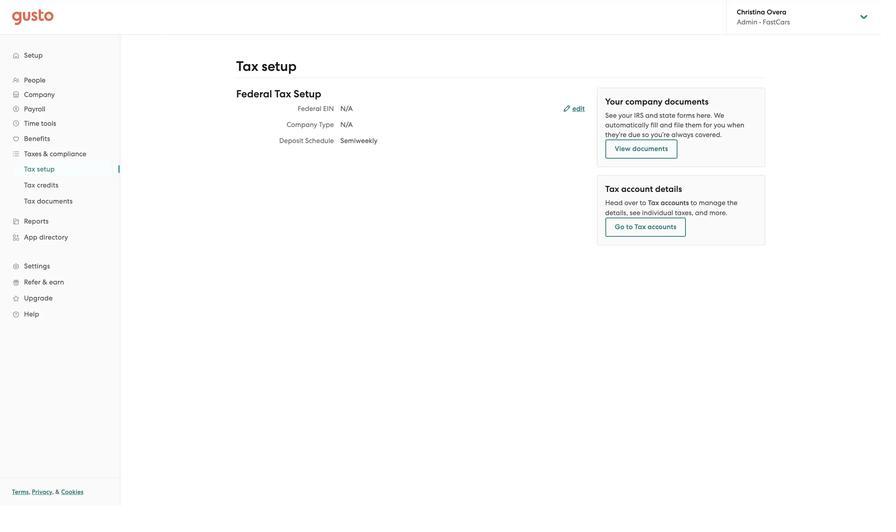 Task type: describe. For each thing, give the bounding box(es) containing it.
0 vertical spatial tax setup
[[236, 58, 297, 75]]

time tools button
[[8, 116, 112, 131]]

people
[[24, 76, 46, 84]]

we
[[715, 111, 725, 119]]

time tools
[[24, 119, 56, 128]]

terms link
[[12, 489, 29, 496]]

company
[[626, 97, 663, 107]]

fastcars
[[763, 18, 791, 26]]

you
[[714, 121, 726, 129]]

2 , from the left
[[52, 489, 54, 496]]

when
[[728, 121, 745, 129]]

tax credits link
[[14, 178, 112, 192]]

refer
[[24, 278, 41, 286]]

view documents
[[615, 145, 669, 153]]

help link
[[8, 307, 112, 322]]

compliance
[[50, 150, 86, 158]]

tax setup inside list
[[24, 165, 55, 173]]

settings
[[24, 262, 50, 270]]

automatically
[[606, 121, 649, 129]]

company button
[[8, 87, 112, 102]]

reports link
[[8, 214, 112, 229]]

people button
[[8, 73, 112, 87]]

app directory link
[[8, 230, 112, 245]]

manage
[[699, 199, 726, 207]]

benefits
[[24, 135, 50, 143]]

list containing people
[[0, 73, 120, 322]]

tools
[[41, 119, 56, 128]]

0 vertical spatial documents
[[665, 97, 709, 107]]

so
[[643, 131, 650, 139]]

account
[[622, 184, 654, 194]]

tax account details
[[606, 184, 683, 194]]

deposit
[[279, 137, 304, 145]]

see
[[630, 209, 641, 217]]

0 vertical spatial and
[[646, 111, 658, 119]]

accounts inside button
[[648, 223, 677, 231]]

over
[[625, 199, 639, 207]]

tax setup link
[[14, 162, 112, 176]]

to inside to manage the details, see individual taxes, and more.
[[691, 199, 698, 207]]

christina
[[737, 8, 766, 16]]

privacy
[[32, 489, 52, 496]]

taxes & compliance button
[[8, 147, 112, 161]]

go to tax accounts button
[[606, 218, 687, 237]]

edit button
[[564, 104, 585, 114]]

ein
[[323, 105, 334, 113]]

due
[[629, 131, 641, 139]]

head
[[606, 199, 623, 207]]

setup link
[[8, 48, 112, 63]]

1 horizontal spatial setup
[[262, 58, 297, 75]]

them
[[686, 121, 702, 129]]

to manage the details, see individual taxes, and more.
[[606, 199, 738, 217]]

& for compliance
[[43, 150, 48, 158]]

more.
[[710, 209, 728, 217]]

to inside the 'go to tax accounts' button
[[627, 223, 633, 231]]

fill
[[651, 121, 659, 129]]

time
[[24, 119, 39, 128]]

deposit schedule
[[279, 137, 334, 145]]

file
[[675, 121, 684, 129]]

2 vertical spatial &
[[55, 489, 60, 496]]

terms , privacy , & cookies
[[12, 489, 84, 496]]

app
[[24, 233, 37, 241]]

they're
[[606, 131, 627, 139]]

details
[[656, 184, 683, 194]]

semiweekly
[[341, 137, 378, 145]]

reports
[[24, 217, 49, 225]]

to inside head over to tax accounts
[[640, 199, 647, 207]]

federal ein
[[298, 105, 334, 113]]

1 , from the left
[[29, 489, 30, 496]]

upgrade link
[[8, 291, 112, 306]]

benefits link
[[8, 132, 112, 146]]

& for earn
[[42, 278, 47, 286]]

for
[[704, 121, 713, 129]]

see
[[606, 111, 617, 119]]

tax credits
[[24, 181, 58, 189]]

n/a for federal ein
[[341, 105, 353, 113]]



Task type: locate. For each thing, give the bounding box(es) containing it.
accounts down individual
[[648, 223, 677, 231]]

documents for view documents
[[633, 145, 669, 153]]

tax setup
[[236, 58, 297, 75], [24, 165, 55, 173]]

state
[[660, 111, 676, 119]]

1 vertical spatial setup
[[294, 88, 322, 100]]

1 horizontal spatial to
[[640, 199, 647, 207]]

cookies button
[[61, 488, 84, 497]]

app directory
[[24, 233, 68, 241]]

individual
[[643, 209, 674, 217]]

credits
[[37, 181, 58, 189]]

0 horizontal spatial and
[[646, 111, 658, 119]]

company inside dropdown button
[[24, 91, 55, 99]]

documents for tax documents
[[37, 197, 73, 205]]

to right go
[[627, 223, 633, 231]]

0 horizontal spatial to
[[627, 223, 633, 231]]

taxes & compliance
[[24, 150, 86, 158]]

your company documents
[[606, 97, 709, 107]]

federal for federal tax setup
[[236, 88, 272, 100]]

upgrade
[[24, 294, 53, 302]]

documents down so
[[633, 145, 669, 153]]

to right over
[[640, 199, 647, 207]]

,
[[29, 489, 30, 496], [52, 489, 54, 496]]

1 horizontal spatial tax setup
[[236, 58, 297, 75]]

taxes,
[[675, 209, 694, 217]]

& left 'cookies'
[[55, 489, 60, 496]]

1 list from the top
[[0, 73, 120, 322]]

see your irs and state forms here. we automatically fill and file them for you when they're due so you're always covered.
[[606, 111, 745, 139]]

details,
[[606, 209, 628, 217]]

2 vertical spatial documents
[[37, 197, 73, 205]]

0 vertical spatial setup
[[24, 51, 43, 59]]

2 list from the top
[[0, 161, 120, 209]]

setup up federal tax setup
[[262, 58, 297, 75]]

to
[[640, 199, 647, 207], [691, 199, 698, 207], [627, 223, 633, 231]]

1 vertical spatial n/a
[[341, 121, 353, 129]]

0 horizontal spatial tax setup
[[24, 165, 55, 173]]

tax
[[236, 58, 259, 75], [275, 88, 291, 100], [24, 165, 35, 173], [24, 181, 35, 189], [606, 184, 620, 194], [24, 197, 35, 205], [648, 199, 660, 207], [635, 223, 646, 231]]

list
[[0, 73, 120, 322], [0, 161, 120, 209]]

accounts up taxes,
[[661, 199, 689, 207]]

to up taxes,
[[691, 199, 698, 207]]

1 horizontal spatial company
[[287, 121, 318, 129]]

setup
[[262, 58, 297, 75], [37, 165, 55, 173]]

0 vertical spatial federal
[[236, 88, 272, 100]]

2 vertical spatial and
[[696, 209, 708, 217]]

1 vertical spatial and
[[660, 121, 673, 129]]

tax documents link
[[14, 194, 112, 209]]

go to tax accounts
[[615, 223, 677, 231]]

directory
[[39, 233, 68, 241]]

home image
[[12, 9, 54, 25]]

1 horizontal spatial ,
[[52, 489, 54, 496]]

company for company
[[24, 91, 55, 99]]

0 vertical spatial company
[[24, 91, 55, 99]]

1 vertical spatial setup
[[37, 165, 55, 173]]

n/a for company type
[[341, 121, 353, 129]]

n/a right 'ein'
[[341, 105, 353, 113]]

tax setup up federal tax setup
[[236, 58, 297, 75]]

tax inside button
[[635, 223, 646, 231]]

1 vertical spatial company
[[287, 121, 318, 129]]

and inside to manage the details, see individual taxes, and more.
[[696, 209, 708, 217]]

federal for federal ein
[[298, 105, 322, 113]]

0 vertical spatial setup
[[262, 58, 297, 75]]

1 horizontal spatial and
[[660, 121, 673, 129]]

& right taxes
[[43, 150, 48, 158]]

0 vertical spatial &
[[43, 150, 48, 158]]

here.
[[697, 111, 713, 119]]

terms
[[12, 489, 29, 496]]

1 vertical spatial accounts
[[648, 223, 677, 231]]

2 horizontal spatial to
[[691, 199, 698, 207]]

1 vertical spatial tax setup
[[24, 165, 55, 173]]

documents up forms
[[665, 97, 709, 107]]

forms
[[678, 111, 695, 119]]

refer & earn link
[[8, 275, 112, 289]]

your
[[619, 111, 633, 119]]

privacy link
[[32, 489, 52, 496]]

refer & earn
[[24, 278, 64, 286]]

setup up people
[[24, 51, 43, 59]]

company up deposit schedule
[[287, 121, 318, 129]]

setup up federal ein
[[294, 88, 322, 100]]

edit
[[573, 105, 585, 113]]

earn
[[49, 278, 64, 286]]

go
[[615, 223, 625, 231]]

2 n/a from the top
[[341, 121, 353, 129]]

type
[[319, 121, 334, 129]]

irs
[[635, 111, 644, 119]]

tax documents
[[24, 197, 73, 205]]

documents down credits
[[37, 197, 73, 205]]

1 vertical spatial federal
[[298, 105, 322, 113]]

view
[[615, 145, 631, 153]]

admin
[[737, 18, 758, 26]]

1 vertical spatial documents
[[633, 145, 669, 153]]

company
[[24, 91, 55, 99], [287, 121, 318, 129]]

setup inside list
[[37, 165, 55, 173]]

you're
[[651, 131, 670, 139]]

n/a
[[341, 105, 353, 113], [341, 121, 353, 129]]

your
[[606, 97, 624, 107]]

•
[[760, 18, 762, 26]]

&
[[43, 150, 48, 158], [42, 278, 47, 286], [55, 489, 60, 496]]

payroll button
[[8, 102, 112, 116]]

the
[[728, 199, 738, 207]]

view documents link
[[606, 140, 678, 159]]

0 horizontal spatial ,
[[29, 489, 30, 496]]

1 vertical spatial &
[[42, 278, 47, 286]]

setup inside gusto navigation element
[[24, 51, 43, 59]]

0 vertical spatial accounts
[[661, 199, 689, 207]]

federal tax setup
[[236, 88, 322, 100]]

payroll
[[24, 105, 45, 113]]

overa
[[767, 8, 787, 16]]

, left 'cookies'
[[52, 489, 54, 496]]

covered.
[[696, 131, 722, 139]]

0 vertical spatial n/a
[[341, 105, 353, 113]]

0 horizontal spatial company
[[24, 91, 55, 99]]

head over to tax accounts
[[606, 199, 689, 207]]

schedule
[[305, 137, 334, 145]]

1 horizontal spatial federal
[[298, 105, 322, 113]]

company type
[[287, 121, 334, 129]]

gusto navigation element
[[0, 34, 120, 335]]

accounts
[[661, 199, 689, 207], [648, 223, 677, 231]]

documents inside list
[[37, 197, 73, 205]]

tax setup up tax credits
[[24, 165, 55, 173]]

n/a right type
[[341, 121, 353, 129]]

0 horizontal spatial setup
[[24, 51, 43, 59]]

& left earn
[[42, 278, 47, 286]]

& inside dropdown button
[[43, 150, 48, 158]]

setup
[[24, 51, 43, 59], [294, 88, 322, 100]]

1 n/a from the top
[[341, 105, 353, 113]]

company for company type
[[287, 121, 318, 129]]

always
[[672, 131, 694, 139]]

help
[[24, 310, 39, 318]]

0 horizontal spatial setup
[[37, 165, 55, 173]]

and down the manage on the right top of the page
[[696, 209, 708, 217]]

0 horizontal spatial federal
[[236, 88, 272, 100]]

settings link
[[8, 259, 112, 273]]

1 horizontal spatial setup
[[294, 88, 322, 100]]

cookies
[[61, 489, 84, 496]]

and up "fill"
[[646, 111, 658, 119]]

and down state
[[660, 121, 673, 129]]

, left privacy link
[[29, 489, 30, 496]]

taxes
[[24, 150, 42, 158]]

2 horizontal spatial and
[[696, 209, 708, 217]]

documents
[[665, 97, 709, 107], [633, 145, 669, 153], [37, 197, 73, 205]]

setup up credits
[[37, 165, 55, 173]]

list containing tax setup
[[0, 161, 120, 209]]

company down people
[[24, 91, 55, 99]]



Task type: vqa. For each thing, say whether or not it's contained in the screenshot.
top or
no



